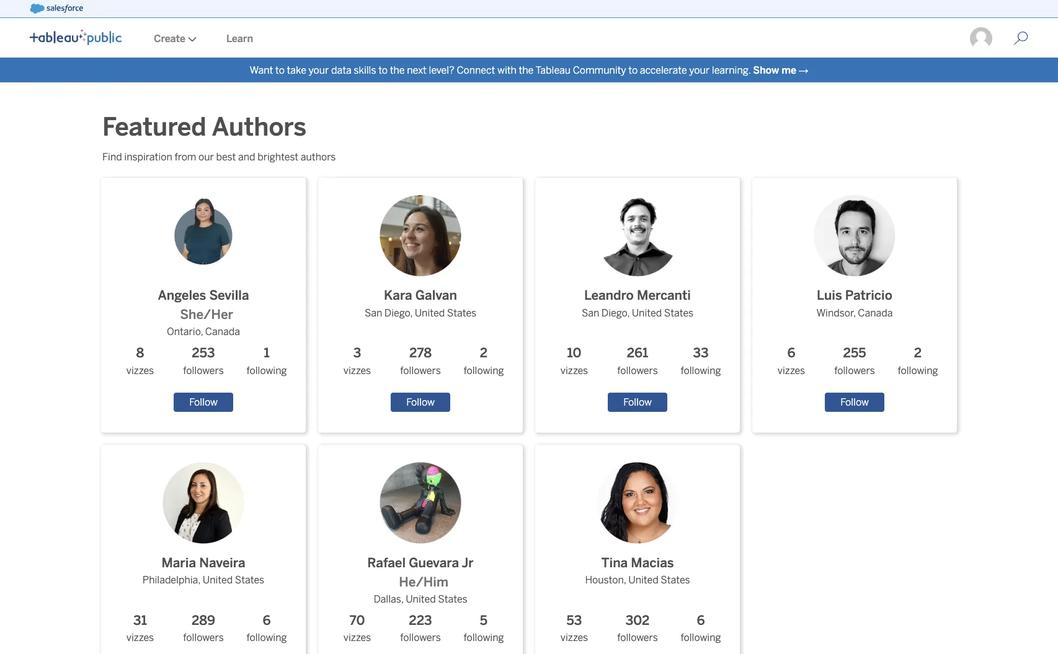 Task type: describe. For each thing, give the bounding box(es) containing it.
from
[[175, 151, 196, 163]]

follow button for 253
[[174, 393, 233, 412]]

avatar image for rafael guevara jr image
[[380, 463, 461, 544]]

8 vizzes
[[126, 346, 154, 377]]

leandro
[[584, 288, 634, 304]]

tara.schultz image
[[969, 26, 994, 51]]

289 followers
[[183, 613, 224, 644]]

level?
[[429, 64, 454, 76]]

united down galvan
[[415, 307, 445, 319]]

2 for 278
[[480, 346, 488, 361]]

tina macias link
[[585, 453, 690, 573]]

261
[[627, 346, 648, 361]]

3
[[353, 346, 361, 361]]

vizzes for 6
[[778, 365, 805, 377]]

dallas,
[[374, 594, 403, 606]]

houston,
[[585, 575, 626, 587]]

following for 255
[[898, 365, 938, 377]]

skills
[[354, 64, 376, 76]]

create button
[[139, 19, 211, 58]]

289
[[192, 613, 215, 629]]

take
[[287, 64, 306, 76]]

tina
[[601, 556, 628, 571]]

community
[[573, 64, 626, 76]]

philadelphia, united states
[[143, 575, 264, 587]]

accelerate
[[640, 64, 687, 76]]

mercanti
[[637, 288, 691, 304]]

1 the from the left
[[390, 64, 405, 76]]

and
[[238, 151, 255, 163]]

follow button for 261
[[608, 393, 667, 412]]

united for maria naveira
[[203, 575, 233, 587]]

33 following
[[681, 346, 721, 377]]

learn
[[226, 33, 253, 44]]

10
[[567, 346, 581, 361]]

macias
[[631, 556, 674, 571]]

featured
[[102, 112, 206, 142]]

2 following for 278
[[464, 346, 504, 377]]

6 following for 302
[[681, 613, 721, 644]]

follow for 253
[[189, 397, 218, 409]]

san diego, united states for galvan
[[365, 307, 476, 319]]

best
[[216, 151, 236, 163]]

followers for 302
[[617, 633, 658, 644]]

show
[[753, 64, 779, 76]]

255 followers
[[834, 346, 875, 377]]

255
[[843, 346, 866, 361]]

naveira
[[199, 556, 245, 571]]

avatar image for tina macias image
[[597, 463, 678, 544]]

2 your from the left
[[689, 64, 710, 76]]

united for tina macias
[[628, 575, 658, 587]]

next
[[407, 64, 427, 76]]

guevara
[[409, 556, 459, 571]]

states for maria naveira
[[235, 575, 264, 587]]

kara galvan
[[384, 288, 457, 304]]

following for 223
[[464, 633, 504, 644]]

ontario, canada
[[167, 326, 240, 338]]

278
[[409, 346, 432, 361]]

find inspiration from our best and brightest authors
[[102, 151, 336, 163]]

go to search image
[[998, 31, 1043, 46]]

261 followers
[[617, 346, 658, 377]]

angeles
[[158, 288, 206, 304]]

dallas, united states
[[374, 594, 467, 606]]

302 followers
[[617, 613, 658, 644]]

learning.
[[712, 64, 751, 76]]

223
[[409, 613, 432, 629]]

leandro mercanti link
[[582, 185, 693, 306]]

sevilla
[[209, 288, 249, 304]]

find
[[102, 151, 122, 163]]

6 for maria naveira
[[263, 613, 271, 629]]

followers for 278
[[400, 365, 441, 377]]

5
[[480, 613, 488, 629]]

6 inside "6 vizzes"
[[787, 346, 795, 361]]

2 for 255
[[914, 346, 922, 361]]

diego, for kara
[[384, 307, 412, 319]]

253 followers
[[183, 346, 224, 377]]

rafael
[[367, 556, 406, 571]]

united down the leandro mercanti
[[632, 307, 662, 319]]

vizzes for 70
[[343, 633, 371, 644]]

canada for 255
[[858, 307, 893, 319]]

want to take your data skills to the next level? connect with the tableau community to accelerate your learning. show me →
[[250, 64, 808, 76]]

ontario,
[[167, 326, 203, 338]]

tina macias
[[601, 556, 674, 571]]

with
[[497, 64, 517, 76]]

authors
[[301, 151, 336, 163]]

our
[[199, 151, 214, 163]]

31 vizzes
[[126, 613, 154, 644]]

3 vizzes
[[343, 346, 371, 377]]

8
[[136, 346, 144, 361]]

2 the from the left
[[519, 64, 534, 76]]

following for 253
[[247, 365, 287, 377]]

70 vizzes
[[343, 613, 371, 644]]

avatar image for luis patricio image
[[814, 195, 895, 277]]

302
[[626, 613, 650, 629]]

vizzes for 8
[[126, 365, 154, 377]]

san diego, united states for mercanti
[[582, 307, 693, 319]]

philadelphia,
[[143, 575, 200, 587]]

1 to from the left
[[275, 64, 285, 76]]

states for tina macias
[[661, 575, 690, 587]]

33
[[693, 346, 709, 361]]

brightest
[[257, 151, 298, 163]]

following for 302
[[681, 633, 721, 644]]

followers for 223
[[400, 633, 441, 644]]



Task type: locate. For each thing, give the bounding box(es) containing it.
luis patricio
[[817, 288, 892, 304]]

2 6 following from the left
[[681, 613, 721, 644]]

1 san from the left
[[365, 307, 382, 319]]

followers down the 223
[[400, 633, 441, 644]]

tableau
[[536, 64, 571, 76]]

states down galvan
[[447, 307, 476, 319]]

1 horizontal spatial 2
[[914, 346, 922, 361]]

avatar image for maria naveira image
[[163, 463, 244, 544]]

angeles sevilla she/her
[[158, 288, 249, 323]]

followers down 302
[[617, 633, 658, 644]]

followers down the "253"
[[183, 365, 224, 377]]

avatar image for kara galvan image
[[380, 195, 461, 277]]

san for leandro
[[582, 307, 599, 319]]

0 horizontal spatial 2 following
[[464, 346, 504, 377]]

galvan
[[415, 288, 457, 304]]

following for 289
[[247, 633, 287, 644]]

rafael guevara jr he/him
[[367, 556, 474, 590]]

1 follow button from the left
[[174, 393, 233, 412]]

0 horizontal spatial canada
[[205, 326, 240, 338]]

278 followers
[[400, 346, 441, 377]]

1 diego, from the left
[[384, 307, 412, 319]]

she/her
[[180, 307, 233, 323]]

the right with at the left of page
[[519, 64, 534, 76]]

1 horizontal spatial diego,
[[601, 307, 630, 319]]

1 your from the left
[[309, 64, 329, 76]]

vizzes for 10
[[561, 365, 588, 377]]

2 san from the left
[[582, 307, 599, 319]]

following
[[247, 365, 287, 377], [464, 365, 504, 377], [681, 365, 721, 377], [898, 365, 938, 377], [247, 633, 287, 644], [464, 633, 504, 644], [681, 633, 721, 644]]

2 following for 255
[[898, 346, 938, 377]]

luis
[[817, 288, 842, 304]]

2 diego, from the left
[[601, 307, 630, 319]]

canada for 253
[[205, 326, 240, 338]]

salesforce logo image
[[30, 4, 83, 14]]

1 horizontal spatial san diego, united states
[[582, 307, 693, 319]]

logo image
[[30, 29, 122, 45]]

70
[[350, 613, 365, 629]]

3 to from the left
[[628, 64, 638, 76]]

patricio
[[845, 288, 892, 304]]

followers for 253
[[183, 365, 224, 377]]

53 vizzes
[[561, 613, 588, 644]]

kara
[[384, 288, 412, 304]]

follow down 255 followers
[[840, 397, 869, 409]]

followers down 255
[[834, 365, 875, 377]]

follow button down 278 followers in the left of the page
[[391, 393, 450, 412]]

6 following
[[247, 613, 287, 644], [681, 613, 721, 644]]

states down naveira
[[235, 575, 264, 587]]

1 horizontal spatial the
[[519, 64, 534, 76]]

your right take
[[309, 64, 329, 76]]

1 vertical spatial canada
[[205, 326, 240, 338]]

luis patricio link
[[804, 185, 905, 306]]

houston, united states
[[585, 575, 690, 587]]

windsor, canada
[[816, 307, 893, 319]]

connect
[[457, 64, 495, 76]]

windsor,
[[816, 307, 856, 319]]

diego, for leandro
[[601, 307, 630, 319]]

follow button down 253 followers
[[174, 393, 233, 412]]

0 horizontal spatial your
[[309, 64, 329, 76]]

2 follow from the left
[[406, 397, 435, 409]]

0 horizontal spatial san
[[365, 307, 382, 319]]

want
[[250, 64, 273, 76]]

1
[[264, 346, 270, 361]]

0 horizontal spatial diego,
[[384, 307, 412, 319]]

vizzes for 53
[[561, 633, 588, 644]]

3 follow from the left
[[623, 397, 652, 409]]

2
[[480, 346, 488, 361], [914, 346, 922, 361]]

1 horizontal spatial san
[[582, 307, 599, 319]]

53
[[567, 613, 582, 629]]

diego,
[[384, 307, 412, 319], [601, 307, 630, 319]]

to left accelerate
[[628, 64, 638, 76]]

1 horizontal spatial 6
[[697, 613, 705, 629]]

1 follow from the left
[[189, 397, 218, 409]]

follow for 261
[[623, 397, 652, 409]]

canada down she/her
[[205, 326, 240, 338]]

3 follow button from the left
[[608, 393, 667, 412]]

maria naveira link
[[143, 453, 264, 573]]

6 for tina macias
[[697, 613, 705, 629]]

2 following
[[464, 346, 504, 377], [898, 346, 938, 377]]

follow button down 261 followers
[[608, 393, 667, 412]]

united down he/him
[[406, 594, 436, 606]]

the left next
[[390, 64, 405, 76]]

to
[[275, 64, 285, 76], [378, 64, 388, 76], [628, 64, 638, 76]]

follow button
[[174, 393, 233, 412], [391, 393, 450, 412], [608, 393, 667, 412], [825, 393, 884, 412]]

featured authors
[[102, 112, 306, 142]]

2 2 following from the left
[[898, 346, 938, 377]]

10 vizzes
[[561, 346, 588, 377]]

follow button for 278
[[391, 393, 450, 412]]

2 to from the left
[[378, 64, 388, 76]]

maria naveira
[[161, 556, 245, 571]]

san for kara
[[365, 307, 382, 319]]

follow for 278
[[406, 397, 435, 409]]

1 horizontal spatial 2 following
[[898, 346, 938, 377]]

san up 3 vizzes
[[365, 307, 382, 319]]

→
[[799, 64, 808, 76]]

data
[[331, 64, 351, 76]]

4 follow button from the left
[[825, 393, 884, 412]]

san
[[365, 307, 382, 319], [582, 307, 599, 319]]

6 vizzes
[[778, 346, 805, 377]]

leandro mercanti
[[584, 288, 691, 304]]

san diego, united states down 'kara galvan'
[[365, 307, 476, 319]]

united down 'tina macias'
[[628, 575, 658, 587]]

0 horizontal spatial san diego, united states
[[365, 307, 476, 319]]

2 2 from the left
[[914, 346, 922, 361]]

2 follow button from the left
[[391, 393, 450, 412]]

following for 278
[[464, 365, 504, 377]]

0 horizontal spatial 6 following
[[247, 613, 287, 644]]

0 horizontal spatial 2
[[480, 346, 488, 361]]

create
[[154, 33, 185, 44]]

0 horizontal spatial to
[[275, 64, 285, 76]]

your
[[309, 64, 329, 76], [689, 64, 710, 76]]

the
[[390, 64, 405, 76], [519, 64, 534, 76]]

to right skills
[[378, 64, 388, 76]]

2 san diego, united states from the left
[[582, 307, 693, 319]]

0 vertical spatial canada
[[858, 307, 893, 319]]

1 2 following from the left
[[464, 346, 504, 377]]

vizzes for 31
[[126, 633, 154, 644]]

kara galvan link
[[365, 185, 476, 306]]

2 horizontal spatial 6
[[787, 346, 795, 361]]

followers
[[183, 365, 224, 377], [400, 365, 441, 377], [617, 365, 658, 377], [834, 365, 875, 377], [183, 633, 224, 644], [400, 633, 441, 644], [617, 633, 658, 644]]

states down macias
[[661, 575, 690, 587]]

your left learning.
[[689, 64, 710, 76]]

to left take
[[275, 64, 285, 76]]

learn link
[[211, 19, 268, 58]]

show me link
[[753, 64, 796, 76]]

follow down 278 followers in the left of the page
[[406, 397, 435, 409]]

223 followers
[[400, 613, 441, 644]]

vizzes for 3
[[343, 365, 371, 377]]

avatar image for angeles sevilla image
[[163, 195, 244, 277]]

1 horizontal spatial canada
[[858, 307, 893, 319]]

1 following
[[247, 346, 287, 377]]

1 2 from the left
[[480, 346, 488, 361]]

authors
[[212, 112, 306, 142]]

avatar image for leandro mercanti image
[[597, 195, 678, 277]]

united down naveira
[[203, 575, 233, 587]]

followers for 261
[[617, 365, 658, 377]]

1 san diego, united states from the left
[[365, 307, 476, 319]]

me
[[782, 64, 796, 76]]

follow down 261 followers
[[623, 397, 652, 409]]

followers down the 289
[[183, 633, 224, 644]]

follow button down 255 followers
[[825, 393, 884, 412]]

31
[[133, 613, 147, 629]]

followers for 289
[[183, 633, 224, 644]]

he/him
[[399, 575, 448, 590]]

6 following for 289
[[247, 613, 287, 644]]

follow button for 255
[[825, 393, 884, 412]]

1 horizontal spatial 6 following
[[681, 613, 721, 644]]

1 horizontal spatial your
[[689, 64, 710, 76]]

followers down 261
[[617, 365, 658, 377]]

jr
[[462, 556, 474, 571]]

states down he/him
[[438, 594, 467, 606]]

canada
[[858, 307, 893, 319], [205, 326, 240, 338]]

diego, down leandro
[[601, 307, 630, 319]]

followers for 255
[[834, 365, 875, 377]]

following for 261
[[681, 365, 721, 377]]

follow for 255
[[840, 397, 869, 409]]

san down leandro
[[582, 307, 599, 319]]

states down mercanti
[[664, 307, 693, 319]]

diego, down kara
[[384, 307, 412, 319]]

states for rafael guevara jr
[[438, 594, 467, 606]]

united for rafael guevara jr
[[406, 594, 436, 606]]

san diego, united states down the leandro mercanti
[[582, 307, 693, 319]]

4 follow from the left
[[840, 397, 869, 409]]

vizzes
[[126, 365, 154, 377], [343, 365, 371, 377], [561, 365, 588, 377], [778, 365, 805, 377], [126, 633, 154, 644], [343, 633, 371, 644], [561, 633, 588, 644]]

follow down 253 followers
[[189, 397, 218, 409]]

5 following
[[464, 613, 504, 644]]

2 horizontal spatial to
[[628, 64, 638, 76]]

states
[[447, 307, 476, 319], [664, 307, 693, 319], [235, 575, 264, 587], [661, 575, 690, 587], [438, 594, 467, 606]]

1 horizontal spatial to
[[378, 64, 388, 76]]

canada down patricio
[[858, 307, 893, 319]]

1 6 following from the left
[[247, 613, 287, 644]]

followers down 278
[[400, 365, 441, 377]]

maria
[[161, 556, 196, 571]]

0 horizontal spatial 6
[[263, 613, 271, 629]]

253
[[192, 346, 215, 361]]

0 horizontal spatial the
[[390, 64, 405, 76]]

follow
[[189, 397, 218, 409], [406, 397, 435, 409], [623, 397, 652, 409], [840, 397, 869, 409]]



Task type: vqa. For each thing, say whether or not it's contained in the screenshot.
the left Publish
no



